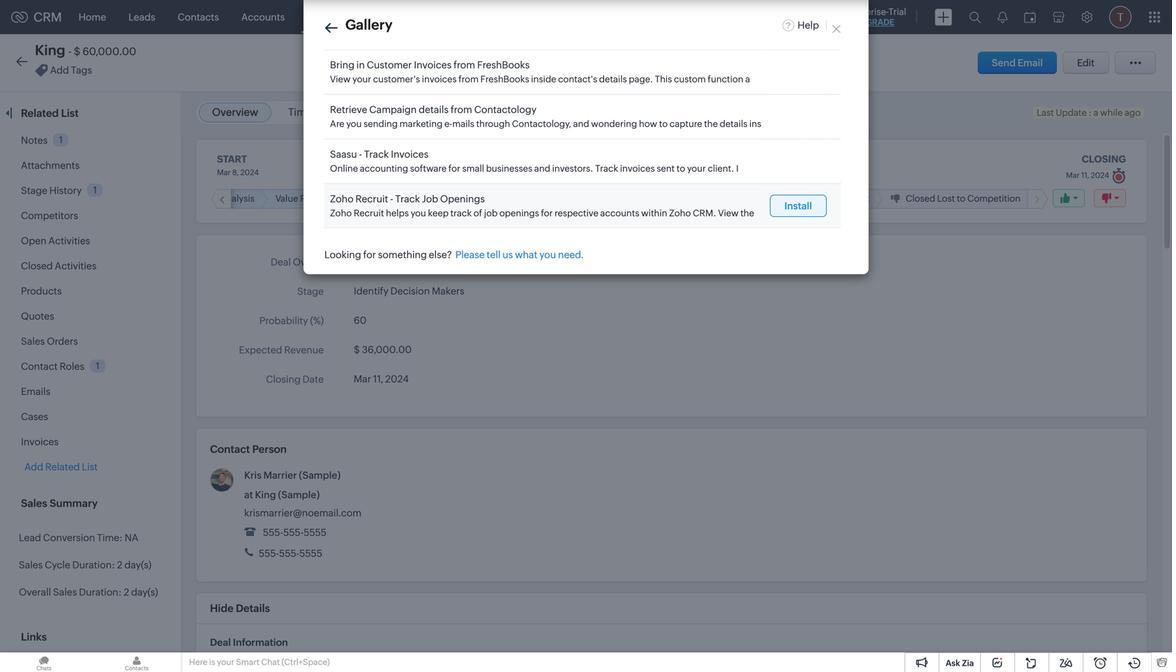 Task type: vqa. For each thing, say whether or not it's contained in the screenshot.
the bottommost contact name
no



Task type: describe. For each thing, give the bounding box(es) containing it.
notes
[[21, 135, 48, 146]]

closing mar 11, 2024
[[1066, 154, 1127, 180]]

value proposition
[[276, 193, 349, 204]]

bring in customer invoices from freshbooks view your customer's invoices from freshbooks inside contact's details page.  this custom function a
[[330, 59, 750, 84]]

invoices inside "saasu - track invoices online accounting software for small businesses and investors. track invoices sent to your client. i"
[[620, 163, 655, 174]]

1 for stage history
[[93, 185, 97, 195]]

and inside "saasu - track invoices online accounting software for small businesses and investors. track invoices sent to your client. i"
[[535, 163, 551, 174]]

1 vertical spatial 5555
[[299, 548, 323, 559]]

zoho recruit - track job openings zoho recruit helps you keep track of job openings for respective accounts within zoho crm. view the
[[330, 193, 755, 218]]

to inside "saasu - track invoices online accounting software for small businesses and investors. track invoices sent to your client. i"
[[677, 163, 686, 174]]

enterprise-
[[843, 7, 889, 17]]

retrieve campaign details from contactology are you sending marketing e-mails through contactology, and wondering how to capture the details ins
[[330, 104, 762, 129]]

1 vertical spatial recruit
[[354, 208, 384, 218]]

tell
[[487, 249, 501, 260]]

overall sales duration: 2 day(s)
[[19, 587, 158, 598]]

60,000.00
[[83, 45, 136, 58]]

you inside zoho recruit - track job openings zoho recruit helps you keep track of job openings for respective accounts within zoho crm. view the
[[411, 208, 426, 218]]

the inside zoho recruit - track job openings zoho recruit helps you keep track of job openings for respective accounts within zoho crm. view the
[[741, 208, 755, 218]]

openings
[[440, 193, 485, 205]]

looking
[[325, 249, 361, 260]]

1 vertical spatial related
[[45, 461, 80, 473]]

1 vertical spatial identify decision makers
[[354, 285, 465, 297]]

last update : a while ago
[[1037, 107, 1141, 118]]

0 horizontal spatial list
[[61, 107, 79, 119]]

and inside retrieve campaign details from contactology are you sending marketing e-mails through contactology, and wondering how to capture the details ins
[[573, 119, 590, 129]]

chats image
[[0, 653, 88, 672]]

calls
[[466, 12, 488, 23]]

invoices for customer
[[414, 59, 452, 70]]

closed for closed lost
[[821, 193, 850, 204]]

your inside "saasu - track invoices online accounting software for small businesses and investors. track invoices sent to your client. i"
[[687, 163, 706, 174]]

send email
[[992, 57, 1043, 68]]

1 horizontal spatial $
[[354, 344, 360, 355]]

edit
[[1078, 57, 1095, 68]]

within
[[642, 208, 668, 218]]

software
[[410, 163, 447, 174]]

email
[[1018, 57, 1043, 68]]

1 vertical spatial king
[[255, 489, 276, 500]]

$ 36,000.00
[[354, 344, 412, 355]]

stage for stage
[[297, 286, 324, 297]]

closed for closed lost to competition
[[906, 193, 936, 204]]

timeline
[[288, 106, 330, 118]]

information
[[233, 637, 288, 648]]

here
[[189, 657, 208, 667]]

attachments
[[21, 160, 80, 171]]

1 for notes
[[59, 135, 63, 145]]

ask zia
[[946, 659, 974, 668]]

contact person
[[210, 443, 287, 455]]

1 vertical spatial decision
[[391, 285, 430, 297]]

deal information
[[210, 637, 288, 648]]

helps
[[386, 208, 409, 218]]

contactology,
[[512, 119, 572, 129]]

0 vertical spatial decision
[[404, 193, 440, 204]]

retrieve
[[330, 104, 367, 115]]

sending
[[364, 119, 398, 129]]

reports link
[[499, 0, 557, 34]]

small
[[462, 163, 484, 174]]

a inside bring in customer invoices from freshbooks view your customer's invoices from freshbooks inside contact's details page.  this custom function a
[[746, 74, 750, 84]]

add tags
[[50, 64, 92, 76]]

lost for closed lost to competition
[[938, 193, 955, 204]]

here is your smart chat (ctrl+space)
[[189, 657, 330, 667]]

crm.
[[693, 208, 717, 218]]

sales for sales cycle duration: 2 day(s)
[[19, 559, 43, 571]]

1 vertical spatial makers
[[432, 285, 465, 297]]

sales for sales orders
[[21, 336, 45, 347]]

inside
[[531, 74, 557, 84]]

upgrade
[[855, 17, 895, 27]]

tags
[[71, 64, 92, 76]]

person
[[252, 443, 287, 455]]

deals link
[[296, 0, 343, 34]]

2 for sales cycle duration:
[[117, 559, 123, 571]]

through
[[476, 119, 510, 129]]

the inside retrieve campaign details from contactology are you sending marketing e-mails through contactology, and wondering how to capture the details ins
[[704, 119, 718, 129]]

else?
[[429, 249, 452, 260]]

lead conversion time: na
[[19, 532, 139, 543]]

logo image
[[11, 12, 28, 23]]

mar 11, 2024
[[354, 373, 409, 385]]

saasu
[[330, 149, 357, 160]]

closing
[[1082, 154, 1127, 165]]

add for add tags
[[50, 64, 69, 76]]

tasks link
[[343, 0, 390, 34]]

0 vertical spatial related
[[21, 107, 59, 119]]

contactology
[[474, 104, 537, 115]]

quotes
[[21, 311, 54, 322]]

job
[[484, 208, 498, 218]]

1 vertical spatial products link
[[21, 285, 62, 297]]

attachments link
[[21, 160, 80, 171]]

home
[[79, 12, 106, 23]]

quotes link
[[21, 311, 54, 322]]

2 horizontal spatial to
[[957, 193, 966, 204]]

start mar 8, 2024
[[217, 154, 259, 177]]

1 vertical spatial freshbooks
[[481, 74, 530, 84]]

36,000.00
[[362, 344, 412, 355]]

invoices for track
[[391, 149, 429, 160]]

mar for start
[[217, 168, 231, 177]]

track
[[451, 208, 472, 218]]

deal for deal owner
[[271, 257, 291, 268]]

2 vertical spatial details
[[720, 119, 748, 129]]

owner
[[293, 257, 324, 268]]

projects
[[695, 12, 732, 23]]

0 vertical spatial 555-555-5555
[[261, 527, 327, 538]]

emails link
[[21, 386, 50, 397]]

2 horizontal spatial you
[[540, 249, 556, 260]]

what
[[515, 249, 538, 260]]

how
[[639, 119, 658, 129]]

king - $ 60,000.00
[[35, 42, 136, 58]]

0 vertical spatial freshbooks
[[477, 59, 530, 70]]

proposition
[[300, 193, 349, 204]]

day(s) for overall sales duration: 2 day(s)
[[131, 587, 158, 598]]

signals image
[[998, 11, 1008, 23]]

expected
[[239, 344, 282, 356]]

profile element
[[1101, 0, 1140, 34]]

lost for closed lost
[[852, 193, 870, 204]]

sales down cycle
[[53, 587, 77, 598]]

open activities
[[21, 235, 90, 246]]

history
[[49, 185, 82, 196]]

0 horizontal spatial king
[[35, 42, 65, 58]]

links
[[21, 631, 47, 643]]

search element
[[961, 0, 990, 34]]

2 vertical spatial your
[[217, 657, 234, 667]]

0 vertical spatial makers
[[442, 193, 472, 204]]

probability (%)
[[260, 315, 324, 326]]

60
[[354, 315, 367, 326]]

kris marrier (sample)
[[244, 470, 341, 481]]

deal for deal information
[[210, 637, 231, 648]]

1 vertical spatial a
[[1094, 107, 1099, 118]]

0 vertical spatial from
[[454, 59, 475, 70]]

0 vertical spatial recruit
[[356, 193, 388, 205]]

1 vertical spatial from
[[459, 74, 479, 84]]

overview link
[[212, 106, 258, 118]]

won
[[765, 193, 785, 204]]

for inside "saasu - track invoices online accounting software for small businesses and investors. track invoices sent to your client. i"
[[449, 163, 461, 174]]

- for king
[[68, 45, 72, 58]]

stage history
[[21, 185, 82, 196]]

chat
[[261, 657, 280, 667]]

1 vertical spatial details
[[419, 104, 449, 115]]

cases
[[21, 411, 48, 422]]

sales summary
[[21, 497, 98, 510]]

zia
[[962, 659, 974, 668]]

mar for closing
[[1066, 171, 1080, 180]]

calls link
[[455, 0, 499, 34]]

1 vertical spatial 555-555-5555
[[257, 548, 323, 559]]

sales orders
[[21, 336, 78, 347]]

signals element
[[990, 0, 1016, 34]]



Task type: locate. For each thing, give the bounding box(es) containing it.
in
[[357, 59, 365, 70]]

1 vertical spatial to
[[677, 163, 686, 174]]

0 vertical spatial to
[[659, 119, 668, 129]]

0 horizontal spatial details
[[419, 104, 449, 115]]

list up summary
[[82, 461, 98, 473]]

1 vertical spatial (sample)
[[278, 489, 320, 500]]

2 down time: at the bottom of page
[[117, 559, 123, 571]]

1 vertical spatial -
[[359, 149, 362, 160]]

1 horizontal spatial to
[[677, 163, 686, 174]]

while
[[1101, 107, 1123, 118]]

track up helps
[[395, 193, 420, 205]]

identify decision makers up keep on the top
[[369, 193, 472, 204]]

1 right roles
[[96, 361, 100, 371]]

11, down closing at the right of page
[[1082, 171, 1090, 180]]

1 horizontal spatial products
[[632, 12, 673, 23]]

- right saasu
[[359, 149, 362, 160]]

sales down quotes
[[21, 336, 45, 347]]

products
[[632, 12, 673, 23], [21, 285, 62, 297]]

recruit left helps
[[354, 208, 384, 218]]

your right the is at the left bottom of the page
[[217, 657, 234, 667]]

invoices down cases
[[21, 436, 59, 447]]

invoices inside "saasu - track invoices online accounting software for small businesses and investors. track invoices sent to your client. i"
[[391, 149, 429, 160]]

recruit up helps
[[356, 193, 388, 205]]

0 vertical spatial identify decision makers
[[369, 193, 472, 204]]

for inside zoho recruit - track job openings zoho recruit helps you keep track of job openings for respective accounts within zoho crm. view the
[[541, 208, 553, 218]]

need.
[[558, 249, 584, 260]]

and
[[573, 119, 590, 129], [535, 163, 551, 174]]

- up add tags
[[68, 45, 72, 58]]

1 vertical spatial products
[[21, 285, 62, 297]]

mar down update
[[1066, 171, 1080, 180]]

ruby
[[354, 257, 377, 268]]

2024 for closing
[[1091, 171, 1110, 180]]

- inside zoho recruit - track job openings zoho recruit helps you keep track of job openings for respective accounts within zoho crm. view the
[[390, 193, 393, 205]]

create menu image
[[935, 9, 953, 25]]

your inside bring in customer invoices from freshbooks view your customer's invoices from freshbooks inside contact's details page.  this custom function a
[[353, 74, 371, 84]]

0 vertical spatial and
[[573, 119, 590, 129]]

deal owner
[[271, 257, 324, 268]]

your down in
[[353, 74, 371, 84]]

1 horizontal spatial add
[[50, 64, 69, 76]]

krismarrier@noemail.com
[[244, 507, 362, 519]]

0 horizontal spatial contact
[[21, 361, 58, 372]]

anderson
[[379, 257, 423, 268]]

closed for closed activities
[[21, 260, 53, 272]]

track inside zoho recruit - track job openings zoho recruit helps you keep track of job openings for respective accounts within zoho crm. view the
[[395, 193, 420, 205]]

contact up "emails" link
[[21, 361, 58, 372]]

saasu - track invoices online accounting software for small businesses and investors. track invoices sent to your client. i
[[330, 149, 739, 174]]

invoices link
[[21, 436, 59, 447]]

0 horizontal spatial a
[[746, 74, 750, 84]]

0 horizontal spatial you
[[346, 119, 362, 129]]

ago
[[1125, 107, 1141, 118]]

this
[[655, 74, 672, 84]]

are
[[330, 119, 345, 129]]

0 vertical spatial your
[[353, 74, 371, 84]]

0 horizontal spatial add
[[24, 461, 43, 473]]

2
[[117, 559, 123, 571], [124, 587, 129, 598]]

from inside retrieve campaign details from contactology are you sending marketing e-mails through contactology, and wondering how to capture the details ins
[[451, 104, 472, 115]]

555-555-5555 down the krismarrier@noemail.com
[[257, 548, 323, 559]]

0 vertical spatial activities
[[48, 235, 90, 246]]

hide
[[210, 602, 234, 615]]

1 horizontal spatial -
[[359, 149, 362, 160]]

the down closed won
[[741, 208, 755, 218]]

campaign
[[369, 104, 417, 115]]

details left page.
[[599, 74, 627, 84]]

0 vertical spatial 1
[[59, 135, 63, 145]]

please tell us what you need. link
[[454, 249, 584, 260]]

0 horizontal spatial for
[[363, 249, 376, 260]]

activities for open activities
[[48, 235, 90, 246]]

$ inside king - $ 60,000.00
[[74, 45, 80, 58]]

makers down looking for something else? please tell us what you need.
[[432, 285, 465, 297]]

deal left owner
[[271, 257, 291, 268]]

lost
[[852, 193, 870, 204], [938, 193, 955, 204]]

2 vertical spatial for
[[363, 249, 376, 260]]

invoices inside bring in customer invoices from freshbooks view your customer's invoices from freshbooks inside contact's details page.  this custom function a
[[422, 74, 457, 84]]

1 lost from the left
[[852, 193, 870, 204]]

search image
[[969, 11, 981, 23]]

2 vertical spatial you
[[540, 249, 556, 260]]

probability
[[260, 315, 308, 326]]

2024 down closing at the right of page
[[1091, 171, 1110, 180]]

stage up competitors
[[21, 185, 47, 196]]

related down invoices link
[[45, 461, 80, 473]]

0 horizontal spatial your
[[217, 657, 234, 667]]

at
[[244, 489, 253, 500]]

day(s)
[[124, 559, 151, 571], [131, 587, 158, 598]]

1 vertical spatial and
[[535, 163, 551, 174]]

(ctrl+space)
[[282, 657, 330, 667]]

for left small
[[449, 163, 461, 174]]

decision down anderson
[[391, 285, 430, 297]]

add related list
[[24, 461, 98, 473]]

sales cycle duration: 2 day(s)
[[19, 559, 151, 571]]

1 vertical spatial activities
[[55, 260, 97, 272]]

0 horizontal spatial 2
[[117, 559, 123, 571]]

0 vertical spatial 2
[[117, 559, 123, 571]]

0 horizontal spatial stage
[[21, 185, 47, 196]]

bring
[[330, 59, 355, 70]]

(sample) for at king (sample)
[[278, 489, 320, 500]]

list down add tags
[[61, 107, 79, 119]]

2 vertical spatial to
[[957, 193, 966, 204]]

2 vertical spatial invoices
[[21, 436, 59, 447]]

competitors
[[21, 210, 78, 221]]

enterprise-trial upgrade
[[843, 7, 907, 27]]

to right the how
[[659, 119, 668, 129]]

activities up closed activities
[[48, 235, 90, 246]]

identify
[[369, 193, 402, 204], [354, 285, 389, 297]]

i
[[736, 163, 739, 174]]

1 vertical spatial 11,
[[373, 373, 383, 385]]

profile image
[[1110, 6, 1132, 28]]

2 for overall sales duration:
[[124, 587, 129, 598]]

custom
[[674, 74, 706, 84]]

0 horizontal spatial lost
[[852, 193, 870, 204]]

mails
[[453, 119, 475, 129]]

invoices up customer's
[[414, 59, 452, 70]]

1 horizontal spatial mar
[[354, 373, 371, 385]]

products up quotes
[[21, 285, 62, 297]]

2 down the "sales cycle duration: 2 day(s)"
[[124, 587, 129, 598]]

0 vertical spatial 5555
[[304, 527, 327, 538]]

2024 for start
[[240, 168, 259, 177]]

1 vertical spatial stage
[[297, 286, 324, 297]]

2024 down 36,000.00
[[385, 373, 409, 385]]

ask
[[946, 659, 961, 668]]

0 vertical spatial duration:
[[72, 559, 115, 571]]

1 horizontal spatial contact
[[210, 443, 250, 455]]

activities for closed activities
[[55, 260, 97, 272]]

- inside "saasu - track invoices online accounting software for small businesses and investors. track invoices sent to your client. i"
[[359, 149, 362, 160]]

2 horizontal spatial 2024
[[1091, 171, 1110, 180]]

products link left projects
[[621, 0, 684, 34]]

2 vertical spatial track
[[395, 193, 420, 205]]

smart
[[236, 657, 260, 667]]

a right function
[[746, 74, 750, 84]]

analysis
[[220, 193, 255, 204]]

duration: down the "sales cycle duration: 2 day(s)"
[[79, 587, 122, 598]]

$ up 'tags'
[[74, 45, 80, 58]]

makers up track
[[442, 193, 472, 204]]

(sample) up king (sample) link
[[299, 470, 341, 481]]

details
[[599, 74, 627, 84], [419, 104, 449, 115], [720, 119, 748, 129]]

zoho
[[330, 193, 354, 205], [330, 208, 352, 218], [669, 208, 691, 218]]

update
[[1056, 107, 1087, 118]]

2 horizontal spatial -
[[390, 193, 393, 205]]

2024 right 8,
[[240, 168, 259, 177]]

conversion
[[43, 532, 95, 543]]

zoho left crm. at the right top of page
[[669, 208, 691, 218]]

closed for closed won
[[734, 193, 763, 204]]

to
[[659, 119, 668, 129], [677, 163, 686, 174], [957, 193, 966, 204]]

to left competition
[[957, 193, 966, 204]]

king
[[35, 42, 65, 58], [255, 489, 276, 500]]

your
[[353, 74, 371, 84], [687, 163, 706, 174], [217, 657, 234, 667]]

1 vertical spatial you
[[411, 208, 426, 218]]

1 vertical spatial view
[[718, 208, 739, 218]]

invoices left sent
[[620, 163, 655, 174]]

0 vertical spatial list
[[61, 107, 79, 119]]

last
[[1037, 107, 1054, 118]]

day(s) for sales cycle duration: 2 day(s)
[[124, 559, 151, 571]]

1 vertical spatial your
[[687, 163, 706, 174]]

1 horizontal spatial products link
[[621, 0, 684, 34]]

1 horizontal spatial view
[[718, 208, 739, 218]]

0 vertical spatial stage
[[21, 185, 47, 196]]

(sample) for kris marrier (sample)
[[299, 470, 341, 481]]

555-555-5555
[[261, 527, 327, 538], [257, 548, 323, 559]]

1 vertical spatial list
[[82, 461, 98, 473]]

date
[[303, 374, 324, 385]]

1 horizontal spatial 2024
[[385, 373, 409, 385]]

0 vertical spatial contact
[[21, 361, 58, 372]]

to inside retrieve campaign details from contactology are you sending marketing e-mails through contactology, and wondering how to capture the details ins
[[659, 119, 668, 129]]

duration: up overall sales duration: 2 day(s)
[[72, 559, 115, 571]]

customer's
[[373, 74, 420, 84]]

the right capture
[[704, 119, 718, 129]]

1 horizontal spatial for
[[449, 163, 461, 174]]

for right looking
[[363, 249, 376, 260]]

contact for contact roles
[[21, 361, 58, 372]]

view down bring
[[330, 74, 351, 84]]

0 vertical spatial king
[[35, 42, 65, 58]]

- up helps
[[390, 193, 393, 205]]

None button
[[770, 195, 827, 217]]

track right investors. on the top of the page
[[595, 163, 618, 174]]

0 vertical spatial -
[[68, 45, 72, 58]]

0 vertical spatial products link
[[621, 0, 684, 34]]

details left ins
[[720, 119, 748, 129]]

roles
[[60, 361, 84, 372]]

you down job
[[411, 208, 426, 218]]

e-
[[445, 119, 453, 129]]

0 horizontal spatial 2024
[[240, 168, 259, 177]]

11, inside closing mar 11, 2024
[[1082, 171, 1090, 180]]

1 horizontal spatial and
[[573, 119, 590, 129]]

help link
[[783, 20, 827, 31]]

sales left cycle
[[19, 559, 43, 571]]

orders
[[47, 336, 78, 347]]

identify down ruby
[[354, 285, 389, 297]]

and left wondering
[[573, 119, 590, 129]]

your left client.
[[687, 163, 706, 174]]

0 vertical spatial identify
[[369, 193, 402, 204]]

0 vertical spatial add
[[50, 64, 69, 76]]

products left projects
[[632, 12, 673, 23]]

add left 'tags'
[[50, 64, 69, 76]]

businesses
[[486, 163, 533, 174]]

open
[[21, 235, 46, 246]]

decision
[[404, 193, 440, 204], [391, 285, 430, 297]]

details up marketing
[[419, 104, 449, 115]]

and left investors. on the top of the page
[[535, 163, 551, 174]]

2 lost from the left
[[938, 193, 955, 204]]

0 vertical spatial products
[[632, 12, 673, 23]]

add for add related list
[[24, 461, 43, 473]]

sales orders link
[[21, 336, 78, 347]]

1 for contact roles
[[96, 361, 100, 371]]

0 horizontal spatial -
[[68, 45, 72, 58]]

view right crm. at the right top of page
[[718, 208, 739, 218]]

2 vertical spatial from
[[451, 104, 472, 115]]

duration: for overall sales duration:
[[79, 587, 122, 598]]

overview
[[212, 106, 258, 118]]

closed activities link
[[21, 260, 97, 272]]

1 vertical spatial contact
[[210, 443, 250, 455]]

0 horizontal spatial deal
[[210, 637, 231, 648]]

1 vertical spatial 1
[[93, 185, 97, 195]]

1 horizontal spatial stage
[[297, 286, 324, 297]]

0 horizontal spatial track
[[364, 149, 389, 160]]

:
[[1089, 107, 1092, 118]]

view inside bring in customer invoices from freshbooks view your customer's invoices from freshbooks inside contact's details page.  this custom function a
[[330, 74, 351, 84]]

meetings
[[402, 12, 444, 23]]

identify decision makers down anderson
[[354, 285, 465, 297]]

1 horizontal spatial lost
[[938, 193, 955, 204]]

0 vertical spatial (sample)
[[299, 470, 341, 481]]

1 right notes
[[59, 135, 63, 145]]

mar inside closing mar 11, 2024
[[1066, 171, 1080, 180]]

krismarrier@noemail.com link
[[244, 507, 362, 519]]

a right :
[[1094, 107, 1099, 118]]

0 horizontal spatial products
[[21, 285, 62, 297]]

1 horizontal spatial track
[[395, 193, 420, 205]]

king right at
[[255, 489, 276, 500]]

kris marrier (sample) link
[[244, 470, 341, 481]]

2 vertical spatial 1
[[96, 361, 100, 371]]

1 horizontal spatial a
[[1094, 107, 1099, 118]]

summary
[[50, 497, 98, 510]]

activities down the open activities
[[55, 260, 97, 272]]

1 right history
[[93, 185, 97, 195]]

you inside retrieve campaign details from contactology are you sending marketing e-mails through contactology, and wondering how to capture the details ins
[[346, 119, 362, 129]]

1 horizontal spatial 2
[[124, 587, 129, 598]]

contact
[[21, 361, 58, 372], [210, 443, 250, 455]]

for right openings on the left of page
[[541, 208, 553, 218]]

sales for sales summary
[[21, 497, 47, 510]]

you down retrieve on the left
[[346, 119, 362, 129]]

1 vertical spatial identify
[[354, 285, 389, 297]]

mar inside start mar 8, 2024
[[217, 168, 231, 177]]

contacts image
[[93, 653, 181, 672]]

function
[[708, 74, 744, 84]]

zoho down the online
[[330, 193, 354, 205]]

$ down 60
[[354, 344, 360, 355]]

0 vertical spatial view
[[330, 74, 351, 84]]

0 vertical spatial deal
[[271, 257, 291, 268]]

gallery
[[346, 17, 393, 33]]

investors.
[[552, 163, 594, 174]]

contact for contact person
[[210, 443, 250, 455]]

closed activities
[[21, 260, 97, 272]]

stage down owner
[[297, 286, 324, 297]]

deal up the is at the left bottom of the page
[[210, 637, 231, 648]]

you right the what in the left top of the page
[[540, 249, 556, 260]]

keep
[[428, 208, 449, 218]]

(%)
[[310, 315, 324, 326]]

- inside king - $ 60,000.00
[[68, 45, 72, 58]]

crm link
[[11, 10, 62, 24]]

invoices inside bring in customer invoices from freshbooks view your customer's invoices from freshbooks inside contact's details page.  this custom function a
[[414, 59, 452, 70]]

11, down $ 36,000.00
[[373, 373, 383, 385]]

emails
[[21, 386, 50, 397]]

closing date
[[266, 374, 324, 385]]

0 vertical spatial details
[[599, 74, 627, 84]]

calendar image
[[1025, 12, 1036, 23]]

1 vertical spatial 2
[[124, 587, 129, 598]]

accounts link
[[230, 0, 296, 34]]

stage for stage history
[[21, 185, 47, 196]]

at king (sample)
[[244, 489, 320, 500]]

mar down $ 36,000.00
[[354, 373, 371, 385]]

decision up keep on the top
[[404, 193, 440, 204]]

mar left 8,
[[217, 168, 231, 177]]

contact up kris
[[210, 443, 250, 455]]

deal
[[271, 257, 291, 268], [210, 637, 231, 648]]

lead
[[19, 532, 41, 543]]

0 horizontal spatial 11,
[[373, 373, 383, 385]]

king (sample) link
[[255, 489, 320, 500]]

0 vertical spatial for
[[449, 163, 461, 174]]

add down invoices link
[[24, 461, 43, 473]]

track up accounting
[[364, 149, 389, 160]]

create menu element
[[927, 0, 961, 34]]

(sample) up the krismarrier@noemail.com
[[278, 489, 320, 500]]

1 vertical spatial the
[[741, 208, 755, 218]]

view inside zoho recruit - track job openings zoho recruit helps you keep track of job openings for respective accounts within zoho crm. view the
[[718, 208, 739, 218]]

0 horizontal spatial $
[[74, 45, 80, 58]]

invoices up software
[[391, 149, 429, 160]]

invoices right customer's
[[422, 74, 457, 84]]

sales up lead
[[21, 497, 47, 510]]

zoho down proposition
[[330, 208, 352, 218]]

duration: for sales cycle duration:
[[72, 559, 115, 571]]

competition
[[968, 193, 1021, 204]]

related up notes
[[21, 107, 59, 119]]

1 horizontal spatial you
[[411, 208, 426, 218]]

- for saasu
[[359, 149, 362, 160]]

555-555-5555 down 'krismarrier@noemail.com' "link"
[[261, 527, 327, 538]]

details inside bring in customer invoices from freshbooks view your customer's invoices from freshbooks inside contact's details page.  this custom function a
[[599, 74, 627, 84]]

king up add tags
[[35, 42, 65, 58]]

products link up quotes
[[21, 285, 62, 297]]

accounts
[[601, 208, 640, 218]]

from
[[454, 59, 475, 70], [459, 74, 479, 84], [451, 104, 472, 115]]

to right sent
[[677, 163, 686, 174]]

2024 inside start mar 8, 2024
[[240, 168, 259, 177]]

2 horizontal spatial track
[[595, 163, 618, 174]]

identify up helps
[[369, 193, 402, 204]]

2024 inside closing mar 11, 2024
[[1091, 171, 1110, 180]]



